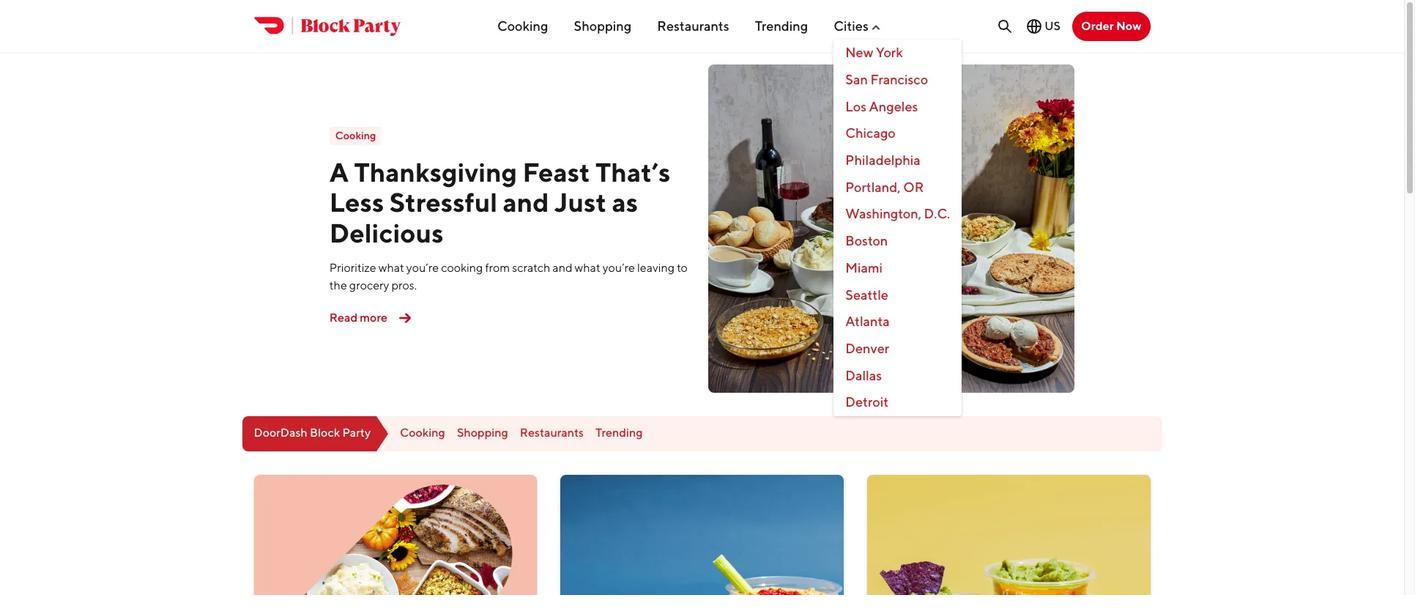 Task type: vqa. For each thing, say whether or not it's contained in the screenshot.
Restaurants link associated with trending link for middle Cooking link
yes



Task type: describe. For each thing, give the bounding box(es) containing it.
denver link
[[834, 336, 962, 362]]

1 vertical spatial restaurants link
[[520, 426, 584, 440]]

washington, d.c.
[[846, 206, 951, 222]]

chicago
[[846, 126, 896, 141]]

doordash block party
[[254, 426, 371, 440]]

us
[[1045, 19, 1061, 33]]

chicago link
[[834, 120, 962, 147]]

thanksgiving
[[354, 156, 518, 188]]

more
[[360, 311, 388, 325]]

restaurants for restaurants link to the top
[[658, 18, 730, 33]]

trending link for restaurants link to the top
[[755, 12, 809, 39]]

cities
[[834, 18, 869, 33]]

cxblog dd guac lead image
[[868, 475, 1151, 595]]

grocery
[[349, 279, 389, 293]]

new
[[846, 45, 874, 60]]

that's
[[596, 156, 671, 188]]

leaving
[[638, 261, 675, 275]]

arrow right image
[[394, 306, 417, 330]]

los
[[846, 99, 867, 114]]

san francisco
[[846, 72, 929, 87]]

order now link
[[1073, 12, 1151, 41]]

detroit
[[846, 394, 889, 410]]

1 you're from the left
[[407, 261, 439, 275]]

doordash blog image
[[254, 17, 401, 36]]

order now
[[1082, 19, 1142, 33]]

miami link
[[834, 255, 962, 282]]

less
[[330, 186, 384, 218]]

globe line image
[[1026, 18, 1044, 35]]

francisco
[[871, 72, 929, 87]]

delicious
[[330, 217, 444, 248]]

portland,
[[846, 179, 901, 195]]

shopping link for restaurants link to the top
[[574, 12, 632, 39]]

a thanksgiving feast that's less stressful and just as delicious link
[[330, 156, 671, 248]]

restaurants for bottom restaurants link
[[520, 426, 584, 440]]

or
[[904, 179, 924, 195]]

cooking
[[441, 261, 483, 275]]

prioritize what you're cooking from scratch and what you're leaving to the grocery pros.
[[330, 261, 688, 293]]

san francisco link
[[834, 67, 962, 94]]

atlanta
[[846, 314, 890, 329]]

d.c.
[[925, 206, 951, 222]]

dallas link
[[834, 362, 962, 389]]

washington,
[[846, 206, 922, 222]]

prioritize
[[330, 261, 376, 275]]

dallas
[[846, 368, 882, 383]]

los angeles
[[846, 99, 919, 114]]

washington, d.c. link
[[834, 201, 962, 228]]

and for stressful
[[503, 186, 549, 218]]

read
[[330, 311, 358, 325]]

boston
[[846, 233, 888, 249]]



Task type: locate. For each thing, give the bounding box(es) containing it.
and inside the "prioritize what you're cooking from scratch and what you're leaving to the grocery pros."
[[553, 261, 573, 275]]

cooking for cooking link corresponding to restaurants link to the top
[[498, 18, 549, 33]]

0 horizontal spatial what
[[379, 261, 404, 275]]

and for scratch
[[553, 261, 573, 275]]

0 horizontal spatial shopping link
[[457, 426, 508, 440]]

shopping link
[[574, 12, 632, 39], [457, 426, 508, 440]]

portland, or link
[[834, 174, 962, 201]]

now
[[1117, 19, 1142, 33]]

to
[[677, 261, 688, 275]]

cooking link for restaurants link to the top
[[498, 12, 549, 39]]

shopping
[[574, 18, 632, 33], [457, 426, 508, 440]]

0 horizontal spatial trending
[[596, 426, 643, 440]]

boston link
[[834, 228, 962, 255]]

cooking link for bottom restaurants link
[[400, 426, 445, 440]]

0 horizontal spatial restaurants
[[520, 426, 584, 440]]

portland, or
[[846, 179, 924, 195]]

2 horizontal spatial cooking
[[498, 18, 549, 33]]

seattle
[[846, 287, 889, 302]]

miami
[[846, 260, 883, 275]]

1 vertical spatial restaurants
[[520, 426, 584, 440]]

you're
[[407, 261, 439, 275], [603, 261, 635, 275]]

los angeles link
[[834, 94, 962, 120]]

1 horizontal spatial restaurants link
[[658, 12, 730, 39]]

0 horizontal spatial you're
[[407, 261, 439, 275]]

doordash
[[254, 426, 308, 440]]

you're up pros. at top left
[[407, 261, 439, 275]]

trending for bottom restaurants link trending 'link'
[[596, 426, 643, 440]]

read more
[[330, 311, 388, 325]]

1 horizontal spatial what
[[575, 261, 601, 275]]

what up pros. at top left
[[379, 261, 404, 275]]

shopping for restaurants link to the top
[[574, 18, 632, 33]]

cxblog dd thanksgiving mbz lead image
[[708, 64, 1075, 393]]

1 horizontal spatial restaurants
[[658, 18, 730, 33]]

philadelphia
[[846, 153, 921, 168]]

cxblog dd hummus lead image
[[561, 475, 844, 595]]

1 vertical spatial cooking
[[336, 129, 376, 142]]

1 horizontal spatial trending
[[755, 18, 809, 33]]

you're left leaving
[[603, 261, 635, 275]]

0 vertical spatial and
[[503, 186, 549, 218]]

cooking
[[498, 18, 549, 33], [336, 129, 376, 142], [400, 426, 445, 440]]

1 horizontal spatial and
[[553, 261, 573, 275]]

0 vertical spatial trending
[[755, 18, 809, 33]]

seattle link
[[834, 282, 962, 309]]

the
[[330, 279, 347, 293]]

1 what from the left
[[379, 261, 404, 275]]

angeles
[[870, 99, 919, 114]]

party
[[343, 426, 371, 440]]

restaurants link
[[658, 12, 730, 39], [520, 426, 584, 440]]

1 vertical spatial shopping
[[457, 426, 508, 440]]

stressful
[[390, 186, 498, 218]]

new york
[[846, 45, 903, 60]]

cities link
[[834, 12, 882, 39]]

1 horizontal spatial trending link
[[755, 12, 809, 39]]

2 vertical spatial cooking
[[400, 426, 445, 440]]

0 horizontal spatial cooking
[[336, 129, 376, 142]]

0 vertical spatial restaurants link
[[658, 12, 730, 39]]

atlanta link
[[834, 309, 962, 336]]

cxblog dd thanksgiving tips lead image
[[254, 475, 537, 595]]

what right scratch on the left of the page
[[575, 261, 601, 275]]

shopping link for bottom restaurants link
[[457, 426, 508, 440]]

and
[[503, 186, 549, 218], [553, 261, 573, 275]]

block
[[310, 426, 340, 440]]

0 vertical spatial cooking link
[[498, 12, 549, 39]]

feast
[[523, 156, 590, 188]]

0 vertical spatial shopping
[[574, 18, 632, 33]]

denver
[[846, 341, 890, 356]]

trending link for bottom restaurants link
[[596, 426, 643, 440]]

1 vertical spatial shopping link
[[457, 426, 508, 440]]

0 horizontal spatial and
[[503, 186, 549, 218]]

1 horizontal spatial cooking link
[[400, 426, 445, 440]]

2 you're from the left
[[603, 261, 635, 275]]

pros.
[[392, 279, 417, 293]]

0 horizontal spatial trending link
[[596, 426, 643, 440]]

0 vertical spatial trending link
[[755, 12, 809, 39]]

cooking for cooking link corresponding to bottom restaurants link
[[400, 426, 445, 440]]

2 horizontal spatial cooking link
[[498, 12, 549, 39]]

philadelphia link
[[834, 147, 962, 174]]

york
[[877, 45, 903, 60]]

just
[[555, 186, 607, 218]]

0 vertical spatial shopping link
[[574, 12, 632, 39]]

and inside a thanksgiving feast that's less stressful and just as delicious
[[503, 186, 549, 218]]

a thanksgiving feast that's less stressful and just as delicious
[[330, 156, 671, 248]]

1 horizontal spatial you're
[[603, 261, 635, 275]]

trending for trending 'link' associated with restaurants link to the top
[[755, 18, 809, 33]]

and right scratch on the left of the page
[[553, 261, 573, 275]]

doordash block party link
[[242, 416, 389, 451]]

1 vertical spatial and
[[553, 261, 573, 275]]

0 vertical spatial restaurants
[[658, 18, 730, 33]]

new york link
[[834, 40, 962, 67]]

0 horizontal spatial restaurants link
[[520, 426, 584, 440]]

and left just
[[503, 186, 549, 218]]

1 vertical spatial cooking link
[[330, 127, 382, 145]]

1 vertical spatial trending link
[[596, 426, 643, 440]]

cooking for cooking link to the middle
[[336, 129, 376, 142]]

as
[[612, 186, 638, 218]]

shopping for bottom restaurants link
[[457, 426, 508, 440]]

trending link
[[755, 12, 809, 39], [596, 426, 643, 440]]

a
[[330, 156, 349, 188]]

restaurants
[[658, 18, 730, 33], [520, 426, 584, 440]]

1 vertical spatial trending
[[596, 426, 643, 440]]

2 vertical spatial cooking link
[[400, 426, 445, 440]]

cooking link
[[498, 12, 549, 39], [330, 127, 382, 145], [400, 426, 445, 440]]

0 horizontal spatial cooking link
[[330, 127, 382, 145]]

from
[[485, 261, 510, 275]]

scratch
[[512, 261, 551, 275]]

trending
[[755, 18, 809, 33], [596, 426, 643, 440]]

1 horizontal spatial cooking
[[400, 426, 445, 440]]

2 what from the left
[[575, 261, 601, 275]]

san
[[846, 72, 868, 87]]

1 horizontal spatial shopping link
[[574, 12, 632, 39]]

what
[[379, 261, 404, 275], [575, 261, 601, 275]]

order
[[1082, 19, 1114, 33]]

0 horizontal spatial shopping
[[457, 426, 508, 440]]

1 horizontal spatial shopping
[[574, 18, 632, 33]]

detroit link
[[834, 389, 962, 416]]

0 vertical spatial cooking
[[498, 18, 549, 33]]



